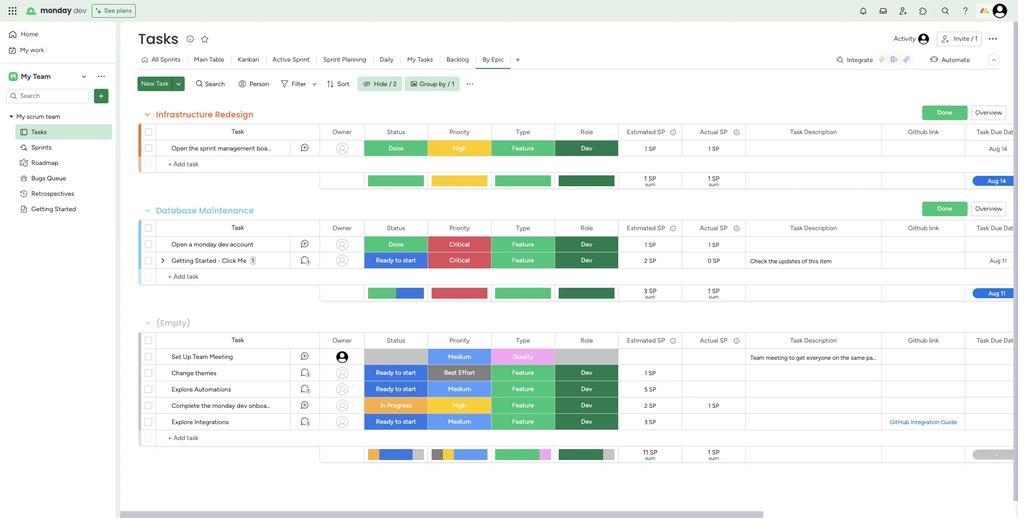 Task type: vqa. For each thing, say whether or not it's contained in the screenshot.
Welcome
no



Task type: locate. For each thing, give the bounding box(es) containing it.
github for first github link field from the bottom of the page
[[908, 337, 928, 345]]

getting started - click me
[[172, 257, 246, 265]]

0 vertical spatial + add task text field
[[161, 272, 315, 283]]

0 vertical spatial actual
[[700, 128, 718, 136]]

1 vertical spatial getting
[[172, 257, 193, 265]]

1 vertical spatial owner
[[333, 224, 352, 232]]

2 start from the top
[[403, 370, 416, 377]]

option
[[0, 108, 116, 110]]

1 button for getting started - click me
[[290, 253, 320, 269]]

+ Add task text field
[[161, 272, 315, 283], [161, 434, 315, 444]]

sprint
[[292, 56, 310, 64], [323, 56, 341, 64]]

2 critical from the top
[[450, 257, 470, 265]]

the for open the sprint management board
[[189, 145, 198, 153]]

2 explore from the top
[[172, 419, 193, 427]]

1 vertical spatial type
[[516, 224, 530, 232]]

1 due from the top
[[991, 128, 1002, 136]]

2 open from the top
[[172, 241, 187, 249]]

0 vertical spatial status field
[[385, 127, 408, 137]]

task due date field for (empty)
[[975, 336, 1018, 346]]

monday up 'home' button
[[40, 5, 72, 16]]

my for my work
[[20, 46, 29, 54]]

role for first role field from the bottom
[[580, 337, 593, 345]]

due
[[991, 128, 1002, 136], [991, 224, 1002, 232], [991, 337, 1002, 345]]

2 medium from the top
[[448, 386, 471, 394]]

overview for database maintenance
[[975, 205, 1002, 213]]

0 vertical spatial due
[[991, 128, 1002, 136]]

tasks inside list box
[[31, 128, 47, 136]]

best effort
[[444, 370, 475, 377]]

a
[[189, 241, 192, 249]]

2 estimated from the top
[[627, 224, 656, 232]]

overview
[[975, 109, 1002, 117], [975, 205, 1002, 213]]

0 vertical spatial aug
[[989, 145, 1000, 152]]

overview for infrastructure redesign
[[975, 109, 1002, 117]]

sprint right active
[[292, 56, 310, 64]]

1 vertical spatial due
[[991, 224, 1002, 232]]

owner field for database maintenance
[[330, 224, 354, 234]]

2 vertical spatial date
[[1004, 337, 1017, 345]]

/ right hide
[[389, 80, 392, 88]]

actual sp
[[700, 128, 728, 136], [700, 224, 728, 232], [700, 337, 728, 345]]

team up search in workspace field
[[33, 72, 51, 81]]

0 horizontal spatial team
[[33, 72, 51, 81]]

1 vertical spatial priority field
[[447, 224, 472, 234]]

1 task due date field from the top
[[975, 127, 1018, 137]]

role for second role field from the bottom of the page
[[580, 224, 593, 232]]

1 actual sp from the top
[[700, 128, 728, 136]]

3 ready to start from the top
[[376, 386, 416, 394]]

the right on
[[841, 355, 849, 362]]

0 vertical spatial link
[[929, 128, 939, 136]]

getting down the "retrospectives"
[[31, 205, 53, 213]]

tasks up all
[[138, 29, 178, 49]]

1 sp
[[645, 145, 656, 152], [708, 145, 719, 152], [645, 242, 656, 249], [708, 242, 719, 249], [645, 370, 656, 377], [708, 403, 719, 410]]

the left sprint
[[189, 145, 198, 153]]

1 button for explore automations
[[290, 382, 320, 398]]

1 feature from the top
[[512, 145, 534, 153]]

my right caret down icon
[[16, 113, 25, 121]]

3 task due date from the top
[[977, 337, 1017, 345]]

3 start from the top
[[403, 386, 416, 394]]

0 vertical spatial actual sp field
[[698, 127, 730, 137]]

2 down 5
[[644, 403, 648, 410]]

monday down "automations"
[[212, 403, 235, 410]]

3 type from the top
[[516, 337, 530, 345]]

sp inside the 3 sp sum
[[649, 288, 657, 296]]

2 type field from the top
[[514, 224, 532, 234]]

my left the work
[[20, 46, 29, 54]]

started left -
[[195, 257, 216, 265]]

1 vertical spatial sprints
[[31, 144, 52, 151]]

0 vertical spatial medium
[[448, 354, 471, 361]]

2 vertical spatial priority
[[449, 337, 470, 345]]

1 role from the top
[[580, 128, 593, 136]]

1 vertical spatial role
[[580, 224, 593, 232]]

tasks inside button
[[418, 56, 433, 64]]

Actual SP field
[[698, 127, 730, 137], [698, 224, 730, 234], [698, 336, 730, 346]]

1 role field from the top
[[578, 127, 595, 137]]

2 vertical spatial actual
[[700, 337, 718, 345]]

2 vertical spatial estimated
[[627, 337, 656, 345]]

2 owner from the top
[[333, 224, 352, 232]]

1 vertical spatial type field
[[514, 224, 532, 234]]

1 vertical spatial estimated sp field
[[625, 224, 667, 234]]

github link for first github link field from the bottom of the page
[[908, 337, 939, 345]]

1 description from the top
[[804, 128, 837, 136]]

2 vertical spatial role
[[580, 337, 593, 345]]

date for (empty)
[[1004, 337, 1017, 345]]

description
[[804, 128, 837, 136], [804, 224, 837, 232], [804, 337, 837, 345]]

2 owner field from the top
[[330, 224, 354, 234]]

change themes
[[172, 370, 217, 378]]

0 vertical spatial date
[[1004, 128, 1017, 136]]

priority
[[449, 128, 470, 136], [449, 224, 470, 232], [449, 337, 470, 345]]

sp inside 11 sp sum
[[650, 449, 657, 457]]

group
[[420, 80, 437, 88]]

dapulse integrations image
[[837, 57, 843, 63]]

1 vertical spatial critical
[[450, 257, 470, 265]]

2 vertical spatial type field
[[514, 336, 532, 346]]

3 due from the top
[[991, 337, 1002, 345]]

1 vertical spatial task description field
[[788, 224, 839, 234]]

1 open from the top
[[172, 145, 187, 153]]

1 vertical spatial estimated
[[627, 224, 656, 232]]

date for infrastructure redesign
[[1004, 128, 1017, 136]]

task due date field for infrastructure redesign
[[975, 127, 1018, 137]]

start for getting started - click me
[[403, 257, 416, 265]]

1 vertical spatial medium
[[448, 386, 471, 394]]

ready to start for change themes
[[376, 370, 416, 377]]

2 vertical spatial priority field
[[447, 336, 472, 346]]

workspace options image
[[97, 72, 106, 81]]

11 sp sum
[[643, 449, 657, 462]]

0 vertical spatial done
[[389, 145, 404, 153]]

activity
[[894, 35, 916, 43]]

high
[[453, 145, 466, 153], [453, 402, 466, 410]]

effort
[[458, 370, 475, 377]]

0 vertical spatial open
[[172, 145, 187, 153]]

maintenance
[[199, 205, 254, 217]]

getting for getting started - click me
[[172, 257, 193, 265]]

dev
[[73, 5, 86, 16], [218, 241, 229, 249], [237, 403, 247, 410]]

set up team meeting
[[172, 354, 233, 361]]

explore for explore automations
[[172, 386, 193, 394]]

flow
[[283, 403, 295, 410]]

column information image for estimated sp
[[670, 225, 677, 232]]

the for check the updates of this item
[[769, 258, 777, 265]]

-
[[218, 257, 220, 265]]

3 estimated sp from the top
[[627, 337, 665, 345]]

2 vertical spatial dev
[[237, 403, 247, 410]]

open for open the sprint management board
[[172, 145, 187, 153]]

filter
[[292, 80, 306, 88]]

Role field
[[578, 127, 595, 137], [578, 224, 595, 234], [578, 336, 595, 346]]

my right workspace icon
[[21, 72, 31, 81]]

list box
[[0, 107, 116, 340]]

my tasks button
[[400, 53, 440, 67]]

my for my team
[[21, 72, 31, 81]]

options image
[[987, 33, 998, 44]]

progress
[[387, 402, 412, 410]]

1 vertical spatial task due date field
[[975, 224, 1018, 234]]

2 vertical spatial github link
[[908, 337, 939, 345]]

add to favorites image
[[200, 34, 209, 43]]

my scrum team
[[16, 113, 60, 121]]

column information image
[[733, 129, 740, 136], [670, 225, 677, 232]]

0 vertical spatial column information image
[[733, 129, 740, 136]]

2 vertical spatial github link field
[[906, 336, 941, 346]]

dev up -
[[218, 241, 229, 249]]

owner for database maintenance
[[333, 224, 352, 232]]

2 task description field from the top
[[788, 224, 839, 234]]

2 vertical spatial actual sp field
[[698, 336, 730, 346]]

page.
[[866, 355, 881, 362]]

person
[[250, 80, 269, 88]]

task description
[[790, 128, 837, 136], [790, 224, 837, 232], [790, 337, 837, 345]]

help image
[[961, 6, 970, 15]]

github link for 2nd github link field from the top of the page
[[908, 224, 939, 232]]

meeting
[[766, 355, 788, 362]]

+ add task text field down integrations at the bottom left
[[161, 434, 315, 444]]

ready for change themes
[[376, 370, 394, 377]]

1 ready from the top
[[376, 257, 394, 265]]

0 vertical spatial estimated sp
[[627, 128, 665, 136]]

1 vertical spatial task description
[[790, 224, 837, 232]]

0 vertical spatial type field
[[514, 127, 532, 137]]

maria williams image
[[993, 4, 1007, 18]]

0 vertical spatial 2 sp
[[644, 258, 656, 264]]

list box containing my scrum team
[[0, 107, 116, 340]]

3 inside the 3 sp sum
[[644, 288, 647, 296]]

1 type from the top
[[516, 128, 530, 136]]

Task Due Date field
[[975, 127, 1018, 137], [975, 224, 1018, 234], [975, 336, 1018, 346]]

team left meeting
[[750, 355, 765, 362]]

sum
[[645, 182, 655, 188], [709, 182, 719, 188], [645, 294, 655, 301], [709, 294, 719, 301], [645, 456, 655, 462], [709, 456, 719, 462]]

1 ready to start from the top
[[376, 257, 416, 265]]

sprint
[[200, 145, 216, 153]]

home button
[[5, 27, 98, 42]]

2 dev from the top
[[581, 241, 592, 249]]

team
[[33, 72, 51, 81], [193, 354, 208, 361], [750, 355, 765, 362]]

team meeting to get everyone on the same page.
[[750, 355, 881, 362]]

estimated for 1st "estimated sp" field from the bottom
[[627, 337, 656, 345]]

open the sprint management board
[[172, 145, 273, 153]]

2 description from the top
[[804, 224, 837, 232]]

0 vertical spatial estimated
[[627, 128, 656, 136]]

autopilot image
[[930, 54, 938, 65]]

arrow down image
[[309, 79, 320, 89]]

estimated sp
[[627, 128, 665, 136], [627, 224, 665, 232], [627, 337, 665, 345]]

1 sp sum
[[644, 175, 656, 188], [708, 175, 720, 188], [708, 288, 720, 301], [708, 449, 720, 462]]

status for third status field from the bottom of the page
[[387, 128, 405, 136]]

my right daily
[[407, 56, 416, 64]]

0 vertical spatial getting
[[31, 205, 53, 213]]

sprints inside list box
[[31, 144, 52, 151]]

to for getting started - click me
[[395, 257, 401, 265]]

group by / 1
[[420, 80, 455, 88]]

invite / 1
[[954, 35, 978, 43]]

menu image
[[465, 79, 474, 89]]

public board image left getting started
[[20, 205, 28, 214]]

1 vertical spatial public board image
[[20, 205, 28, 214]]

2 date from the top
[[1004, 224, 1017, 232]]

1 horizontal spatial sprint
[[323, 56, 341, 64]]

same
[[851, 355, 865, 362]]

+ add task text field down the me
[[161, 272, 315, 283]]

Status field
[[385, 127, 408, 137], [385, 224, 408, 234], [385, 336, 408, 346]]

1 vertical spatial role field
[[578, 224, 595, 234]]

3 task due date field from the top
[[975, 336, 1018, 346]]

task due date for (empty)
[[977, 337, 1017, 345]]

main
[[194, 56, 208, 64]]

0 vertical spatial dev
[[73, 5, 86, 16]]

0 vertical spatial estimated sp field
[[625, 127, 667, 137]]

start
[[403, 257, 416, 265], [403, 370, 416, 377], [403, 386, 416, 394], [403, 419, 416, 426]]

2 vertical spatial status
[[387, 337, 405, 345]]

team
[[46, 113, 60, 121]]

2 vertical spatial task due date
[[977, 337, 1017, 345]]

see
[[104, 7, 115, 15]]

7 dev from the top
[[581, 419, 592, 426]]

2 vertical spatial status field
[[385, 336, 408, 346]]

3 for 3 sp sum
[[644, 288, 647, 296]]

3 date from the top
[[1004, 337, 1017, 345]]

team right up
[[193, 354, 208, 361]]

/ right invite
[[971, 35, 974, 43]]

select product image
[[8, 6, 17, 15]]

1 vertical spatial link
[[929, 224, 939, 232]]

public board image
[[20, 128, 28, 136], [20, 205, 28, 214]]

2 github from the top
[[908, 224, 928, 232]]

medium
[[448, 354, 471, 361], [448, 386, 471, 394], [448, 419, 471, 426]]

1 github link from the top
[[908, 128, 939, 136]]

m
[[10, 72, 16, 80]]

2 up the 3 sp sum on the right bottom of page
[[644, 258, 648, 264]]

0 horizontal spatial sprints
[[31, 144, 52, 151]]

2 horizontal spatial team
[[750, 355, 765, 362]]

2 actual sp field from the top
[[698, 224, 730, 234]]

0 vertical spatial github link field
[[906, 127, 941, 137]]

1 type field from the top
[[514, 127, 532, 137]]

open left sprint
[[172, 145, 187, 153]]

2 done from the top
[[389, 241, 404, 249]]

3 task description from the top
[[790, 337, 837, 345]]

2 vertical spatial estimated sp
[[627, 337, 665, 345]]

workspace selection element
[[9, 71, 52, 82]]

check
[[750, 258, 767, 265]]

up
[[183, 354, 191, 361]]

0 horizontal spatial dev
[[73, 5, 86, 16]]

0 vertical spatial sprints
[[160, 56, 180, 64]]

2 sprint from the left
[[323, 56, 341, 64]]

open
[[172, 145, 187, 153], [172, 241, 187, 249]]

column information image
[[670, 129, 677, 136], [733, 225, 740, 232], [670, 338, 677, 345], [733, 338, 740, 345]]

1 horizontal spatial 11
[[1002, 258, 1007, 264]]

3 role from the top
[[580, 337, 593, 345]]

Type field
[[514, 127, 532, 137], [514, 224, 532, 234], [514, 336, 532, 346]]

github
[[890, 419, 909, 426]]

1 github link field from the top
[[906, 127, 941, 137]]

1 vertical spatial 2 sp
[[644, 403, 656, 410]]

sum inside the 3 sp sum
[[645, 294, 655, 301]]

tasks up group
[[418, 56, 433, 64]]

1 estimated sp from the top
[[627, 128, 665, 136]]

1 link from the top
[[929, 128, 939, 136]]

dev left onboarding
[[237, 403, 247, 410]]

on
[[833, 355, 839, 362]]

1 vertical spatial overview
[[975, 205, 1002, 213]]

1 horizontal spatial sprints
[[160, 56, 180, 64]]

0 vertical spatial github
[[908, 128, 928, 136]]

get
[[796, 355, 805, 362]]

owner for (empty)
[[333, 337, 352, 345]]

2 vertical spatial role field
[[578, 336, 595, 346]]

public board image down scrum
[[20, 128, 28, 136]]

1 vertical spatial description
[[804, 224, 837, 232]]

0
[[708, 258, 711, 264]]

Owner field
[[330, 127, 354, 137], [330, 224, 354, 234], [330, 336, 354, 346]]

guide
[[941, 419, 957, 426]]

Task Description field
[[788, 127, 839, 137], [788, 224, 839, 234], [788, 336, 839, 346]]

role for 3rd role field from the bottom of the page
[[580, 128, 593, 136]]

0 vertical spatial actual sp
[[700, 128, 728, 136]]

monday for complete
[[212, 403, 235, 410]]

options image
[[97, 91, 106, 101]]

github for 2nd github link field from the top of the page
[[908, 224, 928, 232]]

1 inside button
[[975, 35, 978, 43]]

explore integrations
[[172, 419, 229, 427]]

aug 11
[[990, 258, 1007, 264]]

/ inside button
[[971, 35, 974, 43]]

started down the "retrospectives"
[[55, 205, 76, 213]]

ready
[[376, 257, 394, 265], [376, 370, 394, 377], [376, 386, 394, 394], [376, 419, 394, 426]]

1 vertical spatial explore
[[172, 419, 193, 427]]

3 actual sp field from the top
[[698, 336, 730, 346]]

5 dev from the top
[[581, 386, 592, 394]]

0 vertical spatial type
[[516, 128, 530, 136]]

1 horizontal spatial started
[[195, 257, 216, 265]]

Tasks field
[[136, 29, 181, 49]]

1 vertical spatial overview button
[[971, 202, 1006, 217]]

all sprints button
[[138, 53, 187, 67]]

type
[[516, 128, 530, 136], [516, 224, 530, 232], [516, 337, 530, 345]]

0 vertical spatial 11
[[1002, 258, 1007, 264]]

overview button for maintenance
[[971, 202, 1006, 217]]

1 vertical spatial monday
[[194, 241, 217, 249]]

1 status from the top
[[387, 128, 405, 136]]

2 github link field from the top
[[906, 224, 941, 234]]

2 overview button from the top
[[971, 202, 1006, 217]]

caret down image
[[10, 113, 13, 120]]

0 vertical spatial role
[[580, 128, 593, 136]]

daily
[[380, 56, 394, 64]]

sprint inside "button"
[[323, 56, 341, 64]]

my inside workspace selection element
[[21, 72, 31, 81]]

0 vertical spatial github link
[[908, 128, 939, 136]]

the right check
[[769, 258, 777, 265]]

item
[[820, 258, 832, 265]]

sprint left planning
[[323, 56, 341, 64]]

2 2 sp from the top
[[644, 403, 656, 410]]

(Empty) field
[[154, 318, 193, 330]]

2 vertical spatial task description
[[790, 337, 837, 345]]

sprint planning
[[323, 56, 366, 64]]

this
[[809, 258, 818, 265]]

1 date from the top
[[1004, 128, 1017, 136]]

1 vertical spatial status field
[[385, 224, 408, 234]]

0 vertical spatial 2
[[393, 80, 397, 88]]

monday right a
[[194, 241, 217, 249]]

0 vertical spatial high
[[453, 145, 466, 153]]

add view image
[[516, 57, 520, 63]]

started inside list box
[[55, 205, 76, 213]]

explore down change
[[172, 386, 193, 394]]

2 actual sp from the top
[[700, 224, 728, 232]]

2 right hide
[[393, 80, 397, 88]]

Database Maintenance field
[[154, 205, 256, 217]]

0 vertical spatial priority
[[449, 128, 470, 136]]

11
[[1002, 258, 1007, 264], [643, 449, 648, 457]]

6 dev from the top
[[581, 402, 592, 410]]

dev left see
[[73, 5, 86, 16]]

my work button
[[5, 43, 98, 57]]

2 ready from the top
[[376, 370, 394, 377]]

1 github from the top
[[908, 128, 928, 136]]

critical
[[450, 241, 470, 249], [450, 257, 470, 265]]

1 vertical spatial started
[[195, 257, 216, 265]]

0 vertical spatial owner field
[[330, 127, 354, 137]]

2 estimated sp from the top
[[627, 224, 665, 232]]

Priority field
[[447, 127, 472, 137], [447, 224, 472, 234], [447, 336, 472, 346]]

11 inside 11 sp sum
[[643, 449, 648, 457]]

getting for getting started
[[31, 205, 53, 213]]

by
[[483, 56, 490, 64]]

1 vertical spatial priority
[[449, 224, 470, 232]]

1 public board image from the top
[[20, 128, 28, 136]]

1 overview from the top
[[975, 109, 1002, 117]]

0 vertical spatial started
[[55, 205, 76, 213]]

Github link field
[[906, 127, 941, 137], [906, 224, 941, 234], [906, 336, 941, 346]]

0 vertical spatial task description field
[[788, 127, 839, 137]]

tasks down my scrum team
[[31, 128, 47, 136]]

getting inside list box
[[31, 205, 53, 213]]

1 vertical spatial owner field
[[330, 224, 354, 234]]

critical for me
[[450, 257, 470, 265]]

1 vertical spatial status
[[387, 224, 405, 232]]

sprints right all
[[160, 56, 180, 64]]

2 vertical spatial medium
[[448, 419, 471, 426]]

ready to start for explore automations
[[376, 386, 416, 394]]

retrospectives
[[31, 190, 74, 198]]

started for getting started - click me
[[195, 257, 216, 265]]

getting down a
[[172, 257, 193, 265]]

4 start from the top
[[403, 419, 416, 426]]

Infrastructure Redesign field
[[154, 109, 256, 121]]

3 status from the top
[[387, 337, 405, 345]]

2 sp up the 3 sp sum on the right bottom of page
[[644, 258, 656, 264]]

3 github link from the top
[[908, 337, 939, 345]]

2 task due date field from the top
[[975, 224, 1018, 234]]

by
[[439, 80, 446, 88]]

database maintenance
[[156, 205, 254, 217]]

1 vertical spatial aug
[[990, 258, 1001, 264]]

3 owner field from the top
[[330, 336, 354, 346]]

1 critical from the top
[[450, 241, 470, 249]]

1 start from the top
[[403, 257, 416, 265]]

2 vertical spatial link
[[929, 337, 939, 345]]

sprints up roadmap
[[31, 144, 52, 151]]

dev for open
[[218, 241, 229, 249]]

3 estimated from the top
[[627, 337, 656, 345]]

2 vertical spatial github
[[908, 337, 928, 345]]

integrate
[[847, 56, 873, 64]]

3 role field from the top
[[578, 336, 595, 346]]

2 status from the top
[[387, 224, 405, 232]]

0 vertical spatial priority field
[[447, 127, 472, 137]]

public board image for tasks
[[20, 128, 28, 136]]

Estimated SP field
[[625, 127, 667, 137], [625, 224, 667, 234], [625, 336, 667, 346]]

1 estimated from the top
[[627, 128, 656, 136]]

ready for explore automations
[[376, 386, 394, 394]]

owner field for (empty)
[[330, 336, 354, 346]]

2 sp up the 3 sp
[[644, 403, 656, 410]]

the down the explore automations
[[201, 403, 211, 410]]

2 vertical spatial owner
[[333, 337, 352, 345]]

(empty)
[[156, 318, 191, 329]]

my for my tasks
[[407, 56, 416, 64]]

2 vertical spatial description
[[804, 337, 837, 345]]

the
[[189, 145, 198, 153], [769, 258, 777, 265], [841, 355, 849, 362], [201, 403, 211, 410]]

backlog
[[447, 56, 469, 64]]

management
[[218, 145, 255, 153]]

date
[[1004, 128, 1017, 136], [1004, 224, 1017, 232], [1004, 337, 1017, 345]]

explore down "complete" on the left of page
[[172, 419, 193, 427]]

2 vertical spatial task description field
[[788, 336, 839, 346]]

3 ready from the top
[[376, 386, 394, 394]]

2 ready to start from the top
[[376, 370, 416, 377]]

/ right 'by'
[[448, 80, 450, 88]]

open left a
[[172, 241, 187, 249]]

my inside list box
[[16, 113, 25, 121]]

7 feature from the top
[[512, 419, 534, 426]]



Task type: describe. For each thing, give the bounding box(es) containing it.
meeting
[[210, 354, 233, 361]]

3 link from the top
[[929, 337, 939, 345]]

1 dev from the top
[[581, 145, 592, 153]]

column information image for actual sp
[[733, 129, 740, 136]]

github link for first github link field from the top of the page
[[908, 128, 939, 136]]

4 ready to start from the top
[[376, 419, 416, 426]]

estimated sp for 1st "estimated sp" field from the top of the page
[[627, 128, 665, 136]]

estimated for 1st "estimated sp" field from the top of the page
[[627, 128, 656, 136]]

getting started
[[31, 205, 76, 213]]

2 link from the top
[[929, 224, 939, 232]]

home
[[21, 30, 38, 38]]

inbox image
[[879, 6, 888, 15]]

1 medium from the top
[[448, 354, 471, 361]]

collapse board header image
[[991, 56, 998, 64]]

me
[[238, 257, 246, 265]]

new task
[[141, 80, 168, 88]]

2 vertical spatial 2
[[644, 403, 648, 410]]

sprint planning button
[[316, 53, 373, 67]]

1 + add task text field from the top
[[161, 272, 315, 283]]

person button
[[235, 77, 274, 91]]

due for (empty)
[[991, 337, 1002, 345]]

3 task description field from the top
[[788, 336, 839, 346]]

automate
[[942, 56, 970, 64]]

status for 1st status field from the bottom
[[387, 337, 405, 345]]

onboarding
[[249, 403, 281, 410]]

kanban
[[238, 56, 259, 64]]

estimated sp for 2nd "estimated sp" field from the bottom of the page
[[627, 224, 665, 232]]

by epic button
[[476, 53, 511, 67]]

monday for open
[[194, 241, 217, 249]]

main table
[[194, 56, 224, 64]]

2 task due date from the top
[[977, 224, 1017, 232]]

table
[[209, 56, 224, 64]]

ready for getting started - click me
[[376, 257, 394, 265]]

my work
[[20, 46, 44, 54]]

4 dev from the top
[[581, 370, 592, 377]]

2 due from the top
[[991, 224, 1002, 232]]

1 done from the top
[[389, 145, 404, 153]]

2 task description from the top
[[790, 224, 837, 232]]

1 priority field from the top
[[447, 127, 472, 137]]

6 feature from the top
[[512, 402, 534, 410]]

activity button
[[890, 32, 933, 46]]

sprint inside button
[[292, 56, 310, 64]]

1 actual sp field from the top
[[698, 127, 730, 137]]

1 vertical spatial 2
[[644, 258, 648, 264]]

/ for 2
[[389, 80, 392, 88]]

3 description from the top
[[804, 337, 837, 345]]

2 high from the top
[[453, 402, 466, 410]]

2 + add task text field from the top
[[161, 434, 315, 444]]

backlog button
[[440, 53, 476, 67]]

1 actual from the top
[[700, 128, 718, 136]]

3 dev from the top
[[581, 257, 592, 265]]

daily button
[[373, 53, 400, 67]]

themes
[[195, 370, 217, 378]]

github integration guide
[[890, 419, 957, 426]]

work
[[30, 46, 44, 54]]

set
[[172, 354, 181, 361]]

2 role field from the top
[[578, 224, 595, 234]]

1 priority from the top
[[449, 128, 470, 136]]

1 horizontal spatial team
[[193, 354, 208, 361]]

dev for complete
[[237, 403, 247, 410]]

explore for explore integrations
[[172, 419, 193, 427]]

1 owner from the top
[[333, 128, 352, 136]]

open for open a monday dev account
[[172, 241, 187, 249]]

to for explore automations
[[395, 386, 401, 394]]

automations
[[194, 386, 231, 394]]

1 high from the top
[[453, 145, 466, 153]]

3 for 3 sp
[[644, 419, 648, 426]]

5 sp
[[644, 387, 656, 393]]

of
[[802, 258, 807, 265]]

team inside workspace selection element
[[33, 72, 51, 81]]

my tasks
[[407, 56, 433, 64]]

1 button for change themes
[[290, 365, 320, 382]]

2 status field from the top
[[385, 224, 408, 234]]

1 status field from the top
[[385, 127, 408, 137]]

3 estimated sp field from the top
[[625, 336, 667, 346]]

scrum
[[27, 113, 44, 121]]

4 ready from the top
[[376, 419, 394, 426]]

task inside button
[[156, 80, 168, 88]]

invite members image
[[899, 6, 908, 15]]

5
[[644, 387, 648, 393]]

open a monday dev account
[[172, 241, 253, 249]]

3 medium from the top
[[448, 419, 471, 426]]

/ for 1
[[971, 35, 974, 43]]

3 priority field from the top
[[447, 336, 472, 346]]

to for change themes
[[395, 370, 401, 377]]

active sprint button
[[266, 53, 316, 67]]

start for explore automations
[[403, 386, 416, 394]]

change
[[172, 370, 194, 378]]

task due date for infrastructure redesign
[[977, 128, 1017, 136]]

best
[[444, 370, 457, 377]]

ready to start for getting started - click me
[[376, 257, 416, 265]]

3 actual from the top
[[700, 337, 718, 345]]

new task button
[[138, 77, 172, 91]]

started for getting started
[[55, 205, 76, 213]]

1 owner field from the top
[[330, 127, 354, 137]]

kanban button
[[231, 53, 266, 67]]

1 task description from the top
[[790, 128, 837, 136]]

queue
[[47, 175, 66, 182]]

3 github link field from the top
[[906, 336, 941, 346]]

workspace image
[[9, 71, 18, 81]]

1 task description field from the top
[[788, 127, 839, 137]]

0 vertical spatial monday
[[40, 5, 72, 16]]

5 feature from the top
[[512, 386, 534, 394]]

v2 search image
[[196, 79, 203, 89]]

aug 14
[[989, 145, 1008, 152]]

critical for account
[[450, 241, 470, 249]]

apps image
[[919, 6, 928, 15]]

show board description image
[[185, 34, 196, 44]]

invite / 1 button
[[937, 32, 982, 46]]

2 estimated sp field from the top
[[625, 224, 667, 234]]

3 feature from the top
[[512, 257, 534, 265]]

3 status field from the top
[[385, 336, 408, 346]]

estimated for 2nd "estimated sp" field from the bottom of the page
[[627, 224, 656, 232]]

updates
[[779, 258, 800, 265]]

public board image for getting started
[[20, 205, 28, 214]]

the for complete the monday dev onboarding flow
[[201, 403, 211, 410]]

my team
[[21, 72, 51, 81]]

board
[[257, 145, 273, 153]]

1 horizontal spatial /
[[448, 80, 450, 88]]

2 actual from the top
[[700, 224, 718, 232]]

github for first github link field from the top of the page
[[908, 128, 928, 136]]

2 priority field from the top
[[447, 224, 472, 234]]

1 estimated sp field from the top
[[625, 127, 667, 137]]

epic
[[491, 56, 504, 64]]

notifications image
[[859, 6, 868, 15]]

aug for aug 11
[[990, 258, 1001, 264]]

account
[[230, 241, 253, 249]]

Search field
[[203, 78, 230, 90]]

sort button
[[323, 77, 355, 91]]

status for 2nd status field from the top of the page
[[387, 224, 405, 232]]

angle down image
[[176, 81, 181, 87]]

complete the monday dev onboarding flow
[[172, 403, 295, 410]]

everyone
[[807, 355, 831, 362]]

explore automations
[[172, 386, 231, 394]]

complete
[[172, 403, 200, 410]]

search everything image
[[941, 6, 950, 15]]

infrastructure redesign
[[156, 109, 254, 120]]

invite
[[954, 35, 970, 43]]

overview button for redesign
[[971, 106, 1006, 120]]

sum inside 11 sp sum
[[645, 456, 655, 462]]

in
[[380, 402, 386, 410]]

estimated sp for 1st "estimated sp" field from the bottom
[[627, 337, 665, 345]]

2 type from the top
[[516, 224, 530, 232]]

hide
[[374, 80, 387, 88]]

in progress
[[380, 402, 412, 410]]

due for infrastructure redesign
[[991, 128, 1002, 136]]

plans
[[117, 7, 132, 15]]

integration
[[911, 419, 940, 426]]

active sprint
[[273, 56, 310, 64]]

1 2 sp from the top
[[644, 258, 656, 264]]

database
[[156, 205, 197, 217]]

my for my scrum team
[[16, 113, 25, 121]]

see plans button
[[92, 4, 136, 18]]

aug for aug 14
[[989, 145, 1000, 152]]

1 button for explore integrations
[[290, 414, 320, 431]]

+ Add task text field
[[161, 159, 315, 170]]

quality
[[513, 354, 533, 361]]

0 sp
[[708, 258, 720, 264]]

hide / 2
[[374, 80, 397, 88]]

by epic
[[483, 56, 504, 64]]

bugs
[[31, 175, 45, 182]]

monday dev
[[40, 5, 86, 16]]

3 type field from the top
[[514, 336, 532, 346]]

all sprints
[[152, 56, 180, 64]]

3 actual sp from the top
[[700, 337, 728, 345]]

3 sp
[[644, 419, 656, 426]]

start for change themes
[[403, 370, 416, 377]]

sprints inside button
[[160, 56, 180, 64]]

main table button
[[187, 53, 231, 67]]

0 vertical spatial tasks
[[138, 29, 178, 49]]

click
[[222, 257, 236, 265]]

3 priority from the top
[[449, 337, 470, 345]]

2 feature from the top
[[512, 241, 534, 249]]

redesign
[[215, 109, 254, 120]]

4 feature from the top
[[512, 370, 534, 377]]

new
[[141, 80, 154, 88]]

Search in workspace field
[[19, 91, 76, 101]]

2 priority from the top
[[449, 224, 470, 232]]

sort
[[337, 80, 349, 88]]



